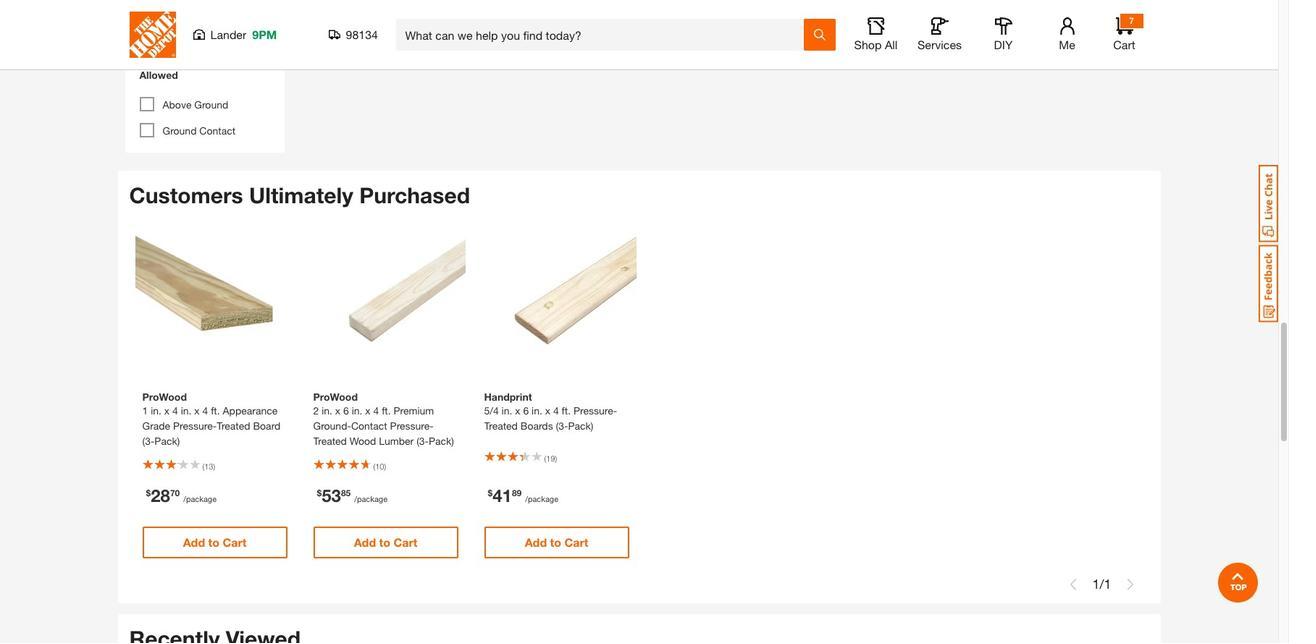 Task type: locate. For each thing, give the bounding box(es) containing it.
prowood inside prowood 1 in. x 4 in. x 4 ft. appearance grade pressure-treated board (3-pack)
[[142, 391, 187, 403]]

prowood
[[142, 391, 187, 403], [313, 391, 358, 403]]

ft. for 28
[[211, 405, 220, 417]]

2 horizontal spatial ft.
[[562, 405, 571, 417]]

) for 41
[[555, 454, 557, 464]]

pressure-
[[574, 405, 617, 417], [173, 420, 217, 432], [390, 420, 434, 432]]

(
[[544, 454, 546, 464], [202, 462, 204, 471], [373, 462, 375, 471]]

1 ft. from the left
[[211, 405, 220, 417]]

contact
[[139, 54, 178, 66], [199, 125, 236, 137], [351, 420, 387, 432]]

1 horizontal spatial pack)
[[429, 435, 454, 447]]

1 horizontal spatial prowood
[[313, 391, 358, 403]]

2 add to cart button from the left
[[313, 527, 458, 559]]

2 prowood from the left
[[313, 391, 358, 403]]

1 horizontal spatial /package
[[354, 494, 388, 504]]

3 /package from the left
[[525, 494, 559, 504]]

6 up boards
[[523, 405, 529, 417]]

pack) inside handprint 5/4 in. x 6 in. x 4 ft. pressure- treated boards (3-pack)
[[568, 420, 594, 432]]

2 horizontal spatial add
[[525, 536, 547, 549]]

pack) down premium
[[429, 435, 454, 447]]

1 add to cart from the left
[[183, 536, 247, 549]]

above ground
[[163, 99, 228, 111]]

3 add to cart button from the left
[[484, 527, 629, 559]]

3 to from the left
[[550, 536, 561, 549]]

1 horizontal spatial treated
[[313, 435, 347, 447]]

treated down 5/4
[[484, 420, 518, 432]]

6 for 53
[[343, 405, 349, 417]]

add
[[183, 536, 205, 549], [354, 536, 376, 549], [525, 536, 547, 549]]

( down boards
[[544, 454, 546, 464]]

6
[[343, 405, 349, 417], [523, 405, 529, 417]]

cart for 53
[[394, 536, 417, 549]]

) for 53
[[384, 462, 386, 471]]

appearance
[[223, 405, 278, 417]]

2 horizontal spatial contact
[[351, 420, 387, 432]]

ground up ground contact link
[[194, 99, 228, 111]]

1 add to cart button from the left
[[142, 527, 287, 559]]

add down $ 53 85 /package
[[354, 536, 376, 549]]

1 to from the left
[[208, 536, 219, 549]]

) down lumber
[[384, 462, 386, 471]]

4
[[172, 405, 178, 417], [202, 405, 208, 417], [373, 405, 379, 417], [553, 405, 559, 417]]

1 horizontal spatial (
[[373, 462, 375, 471]]

/package right 89
[[525, 494, 559, 504]]

in. up the wood
[[352, 405, 363, 417]]

70
[[170, 488, 180, 499]]

$ 53 85 /package
[[317, 486, 388, 506]]

6 inside prowood 2 in. x 6 in. x 4 ft. premium ground-contact pressure- treated wood lumber (3-pack)
[[343, 405, 349, 417]]

in. left the appearance
[[181, 405, 192, 417]]

2
[[313, 405, 319, 417]]

cart for 41
[[565, 536, 588, 549]]

/
[[1100, 577, 1104, 593]]

$ for 28
[[146, 488, 151, 499]]

4 inside prowood 2 in. x 6 in. x 4 ft. premium ground-contact pressure- treated wood lumber (3-pack)
[[373, 405, 379, 417]]

9pm
[[252, 28, 277, 41]]

( up $ 28 70 /package
[[202, 462, 204, 471]]

1 right this is the first slide icon at the right
[[1093, 577, 1100, 593]]

contact up allowed
[[139, 54, 178, 66]]

0 horizontal spatial add to cart
[[183, 536, 247, 549]]

/package for 53
[[354, 494, 388, 504]]

0 horizontal spatial pressure-
[[173, 420, 217, 432]]

3 add to cart from the left
[[525, 536, 588, 549]]

)
[[555, 454, 557, 464], [213, 462, 215, 471], [384, 462, 386, 471]]

1 horizontal spatial )
[[384, 462, 386, 471]]

me button
[[1044, 17, 1091, 52]]

x up boards
[[545, 405, 551, 417]]

3 $ from the left
[[488, 488, 493, 499]]

contact type allowed link
[[132, 45, 277, 93]]

pressure- inside prowood 2 in. x 6 in. x 4 ft. premium ground-contact pressure- treated wood lumber (3-pack)
[[390, 420, 434, 432]]

treated inside prowood 1 in. x 4 in. x 4 ft. appearance grade pressure-treated board (3-pack)
[[217, 420, 250, 432]]

4 for 28
[[202, 405, 208, 417]]

x up ground-
[[335, 405, 341, 417]]

0 horizontal spatial prowood
[[142, 391, 187, 403]]

prowood up grade
[[142, 391, 187, 403]]

prowood 2 in. x 6 in. x 4 ft. premium ground-contact pressure- treated wood lumber (3-pack)
[[313, 391, 454, 447]]

1 left this is the last slide icon
[[1104, 577, 1112, 593]]

add to cart for 53
[[354, 536, 417, 549]]

$ left 89
[[488, 488, 493, 499]]

1 vertical spatial contact
[[199, 125, 236, 137]]

x
[[164, 405, 170, 417], [194, 405, 200, 417], [335, 405, 341, 417], [365, 405, 371, 417], [515, 405, 521, 417], [545, 405, 551, 417]]

/package
[[183, 494, 217, 504], [354, 494, 388, 504], [525, 494, 559, 504]]

2 vertical spatial contact
[[351, 420, 387, 432]]

2 4 from the left
[[202, 405, 208, 417]]

treated inside handprint 5/4 in. x 6 in. x 4 ft. pressure- treated boards (3-pack)
[[484, 420, 518, 432]]

2 horizontal spatial (3-
[[556, 420, 568, 432]]

/package inside $ 41 89 /package
[[525, 494, 559, 504]]

5/4
[[484, 405, 499, 417]]

0 horizontal spatial )
[[213, 462, 215, 471]]

add to cart button down $ 53 85 /package
[[313, 527, 458, 559]]

2 $ from the left
[[317, 488, 322, 499]]

/package inside $ 53 85 /package
[[354, 494, 388, 504]]

x down handprint at the bottom left of page
[[515, 405, 521, 417]]

1 horizontal spatial add
[[354, 536, 376, 549]]

pack)
[[568, 420, 594, 432], [155, 435, 180, 447], [429, 435, 454, 447]]

to for 41
[[550, 536, 561, 549]]

ultimately
[[249, 183, 353, 209]]

treated down ground-
[[313, 435, 347, 447]]

1 horizontal spatial 1
[[1093, 577, 1100, 593]]

( 10 )
[[373, 462, 386, 471]]

7
[[1129, 15, 1134, 26]]

0 horizontal spatial ft.
[[211, 405, 220, 417]]

$ for 41
[[488, 488, 493, 499]]

1 in. x 4 in. x 4 ft. appearance grade pressure-treated board (3-pack) image
[[135, 221, 294, 381]]

3 ft. from the left
[[562, 405, 571, 417]]

3 4 from the left
[[373, 405, 379, 417]]

/package right 85
[[354, 494, 388, 504]]

6 inside handprint 5/4 in. x 6 in. x 4 ft. pressure- treated boards (3-pack)
[[523, 405, 529, 417]]

2 horizontal spatial pressure-
[[574, 405, 617, 417]]

2 horizontal spatial 1
[[1104, 577, 1112, 593]]

add to cart down $ 28 70 /package
[[183, 536, 247, 549]]

1 /package from the left
[[183, 494, 217, 504]]

prowood up 2
[[313, 391, 358, 403]]

4 inside handprint 5/4 in. x 6 in. x 4 ft. pressure- treated boards (3-pack)
[[553, 405, 559, 417]]

4 x from the left
[[365, 405, 371, 417]]

$ inside $ 41 89 /package
[[488, 488, 493, 499]]

$ inside $ 28 70 /package
[[146, 488, 151, 499]]

3 in. from the left
[[322, 405, 332, 417]]

) up $ 28 70 /package
[[213, 462, 215, 471]]

services
[[918, 38, 962, 51]]

in. up boards
[[532, 405, 542, 417]]

$
[[146, 488, 151, 499], [317, 488, 322, 499], [488, 488, 493, 499]]

to for 28
[[208, 536, 219, 549]]

2 in. from the left
[[181, 405, 192, 417]]

to
[[208, 536, 219, 549], [379, 536, 390, 549], [550, 536, 561, 549]]

(3- down grade
[[142, 435, 155, 447]]

add to cart button
[[142, 527, 287, 559], [313, 527, 458, 559], [484, 527, 629, 559]]

0 horizontal spatial add
[[183, 536, 205, 549]]

1
[[142, 405, 148, 417], [1093, 577, 1100, 593], [1104, 577, 1112, 593]]

0 horizontal spatial (3-
[[142, 435, 155, 447]]

ft.
[[211, 405, 220, 417], [382, 405, 391, 417], [562, 405, 571, 417]]

(3- inside prowood 1 in. x 4 in. x 4 ft. appearance grade pressure-treated board (3-pack)
[[142, 435, 155, 447]]

1 6 from the left
[[343, 405, 349, 417]]

6 x from the left
[[545, 405, 551, 417]]

/package for 41
[[525, 494, 559, 504]]

1 horizontal spatial pressure-
[[390, 420, 434, 432]]

above ground link
[[163, 99, 228, 111]]

prowood inside prowood 2 in. x 6 in. x 4 ft. premium ground-contact pressure- treated wood lumber (3-pack)
[[313, 391, 358, 403]]

1 / 1
[[1093, 577, 1112, 593]]

2 6 from the left
[[523, 405, 529, 417]]

board
[[253, 420, 281, 432]]

6 up ground-
[[343, 405, 349, 417]]

to for 53
[[379, 536, 390, 549]]

handprint
[[484, 391, 532, 403]]

3 add from the left
[[525, 536, 547, 549]]

contact inside contact type allowed
[[139, 54, 178, 66]]

pack) right boards
[[568, 420, 594, 432]]

5 x from the left
[[515, 405, 521, 417]]

(3- right lumber
[[417, 435, 429, 447]]

1 up grade
[[142, 405, 148, 417]]

) down handprint 5/4 in. x 6 in. x 4 ft. pressure- treated boards (3-pack)
[[555, 454, 557, 464]]

4 4 from the left
[[553, 405, 559, 417]]

add to cart button down $ 28 70 /package
[[142, 527, 287, 559]]

add for 53
[[354, 536, 376, 549]]

2 horizontal spatial treated
[[484, 420, 518, 432]]

0 horizontal spatial /package
[[183, 494, 217, 504]]

4 in. from the left
[[352, 405, 363, 417]]

add to cart for 28
[[183, 536, 247, 549]]

ft. for 41
[[562, 405, 571, 417]]

pressure- inside handprint 5/4 in. x 6 in. x 4 ft. pressure- treated boards (3-pack)
[[574, 405, 617, 417]]

What can we help you find today? search field
[[405, 20, 803, 50]]

the home depot logo image
[[129, 12, 176, 58]]

x left the appearance
[[194, 405, 200, 417]]

ground contact link
[[163, 125, 236, 137]]

2 to from the left
[[379, 536, 390, 549]]

(3- inside prowood 2 in. x 6 in. x 4 ft. premium ground-contact pressure- treated wood lumber (3-pack)
[[417, 435, 429, 447]]

to down $ 41 89 /package
[[550, 536, 561, 549]]

pack) inside prowood 2 in. x 6 in. x 4 ft. premium ground-contact pressure- treated wood lumber (3-pack)
[[429, 435, 454, 447]]

0 horizontal spatial pack)
[[155, 435, 180, 447]]

1 horizontal spatial to
[[379, 536, 390, 549]]

1 horizontal spatial ft.
[[382, 405, 391, 417]]

$ inside $ 53 85 /package
[[317, 488, 322, 499]]

$ left 85
[[317, 488, 322, 499]]

2 horizontal spatial /package
[[525, 494, 559, 504]]

0 horizontal spatial 1
[[142, 405, 148, 417]]

19
[[546, 454, 555, 464]]

to down $ 53 85 /package
[[379, 536, 390, 549]]

pack) inside prowood 1 in. x 4 in. x 4 ft. appearance grade pressure-treated board (3-pack)
[[155, 435, 180, 447]]

prowood for 28
[[142, 391, 187, 403]]

0 horizontal spatial (
[[202, 462, 204, 471]]

0 horizontal spatial contact
[[139, 54, 178, 66]]

all
[[885, 38, 898, 51]]

add to cart button down $ 41 89 /package
[[484, 527, 629, 559]]

/package for 28
[[183, 494, 217, 504]]

contact down above ground
[[199, 125, 236, 137]]

28
[[151, 486, 170, 506]]

5/4 in. x 6 in. x 4 ft. pressure-treated boards (3-pack) image
[[477, 221, 636, 381]]

this is the first slide image
[[1068, 579, 1080, 591]]

treated down the appearance
[[217, 420, 250, 432]]

(3-
[[556, 420, 568, 432], [142, 435, 155, 447], [417, 435, 429, 447]]

in. right 2
[[322, 405, 332, 417]]

1 horizontal spatial $
[[317, 488, 322, 499]]

1 prowood from the left
[[142, 391, 187, 403]]

2 horizontal spatial pack)
[[568, 420, 594, 432]]

0 horizontal spatial to
[[208, 536, 219, 549]]

ft. inside prowood 1 in. x 4 in. x 4 ft. appearance grade pressure-treated board (3-pack)
[[211, 405, 220, 417]]

in. down handprint at the bottom left of page
[[502, 405, 512, 417]]

1 horizontal spatial 6
[[523, 405, 529, 417]]

$ left 70
[[146, 488, 151, 499]]

above
[[163, 99, 192, 111]]

2 horizontal spatial add to cart
[[525, 536, 588, 549]]

2 ft. from the left
[[382, 405, 391, 417]]

0 horizontal spatial treated
[[217, 420, 250, 432]]

( down the wood
[[373, 462, 375, 471]]

2 add to cart from the left
[[354, 536, 417, 549]]

contact type allowed
[[139, 54, 203, 81]]

2 horizontal spatial (
[[544, 454, 546, 464]]

0 vertical spatial contact
[[139, 54, 178, 66]]

0 horizontal spatial $
[[146, 488, 151, 499]]

1 horizontal spatial (3-
[[417, 435, 429, 447]]

2 horizontal spatial )
[[555, 454, 557, 464]]

6 in. from the left
[[532, 405, 542, 417]]

2 horizontal spatial $
[[488, 488, 493, 499]]

10
[[375, 462, 384, 471]]

x up grade
[[164, 405, 170, 417]]

treated
[[217, 420, 250, 432], [484, 420, 518, 432], [313, 435, 347, 447]]

purchased
[[359, 183, 470, 209]]

/package inside $ 28 70 /package
[[183, 494, 217, 504]]

contact up the wood
[[351, 420, 387, 432]]

1 add from the left
[[183, 536, 205, 549]]

41
[[493, 486, 512, 506]]

add to cart down $ 53 85 /package
[[354, 536, 417, 549]]

0 vertical spatial ground
[[194, 99, 228, 111]]

/package right 70
[[183, 494, 217, 504]]

2 add from the left
[[354, 536, 376, 549]]

0 horizontal spatial add to cart button
[[142, 527, 287, 559]]

add down $ 41 89 /package
[[525, 536, 547, 549]]

grade
[[142, 420, 170, 432]]

(3- right boards
[[556, 420, 568, 432]]

prowood for 53
[[313, 391, 358, 403]]

2 horizontal spatial add to cart button
[[484, 527, 629, 559]]

ft. inside handprint 5/4 in. x 6 in. x 4 ft. pressure- treated boards (3-pack)
[[562, 405, 571, 417]]

in.
[[151, 405, 162, 417], [181, 405, 192, 417], [322, 405, 332, 417], [352, 405, 363, 417], [502, 405, 512, 417], [532, 405, 542, 417]]

1 x from the left
[[164, 405, 170, 417]]

ground
[[194, 99, 228, 111], [163, 125, 197, 137]]

live chat image
[[1259, 165, 1279, 243]]

1 $ from the left
[[146, 488, 151, 499]]

0 horizontal spatial 6
[[343, 405, 349, 417]]

treated inside prowood 2 in. x 6 in. x 4 ft. premium ground-contact pressure- treated wood lumber (3-pack)
[[313, 435, 347, 447]]

pack) down grade
[[155, 435, 180, 447]]

2 /package from the left
[[354, 494, 388, 504]]

2 horizontal spatial to
[[550, 536, 561, 549]]

6 for 41
[[523, 405, 529, 417]]

ft. inside prowood 2 in. x 6 in. x 4 ft. premium ground-contact pressure- treated wood lumber (3-pack)
[[382, 405, 391, 417]]

add to cart down $ 41 89 /package
[[525, 536, 588, 549]]

x up the wood
[[365, 405, 371, 417]]

in. up grade
[[151, 405, 162, 417]]

1 horizontal spatial add to cart
[[354, 536, 417, 549]]

1 horizontal spatial add to cart button
[[313, 527, 458, 559]]

wood
[[350, 435, 376, 447]]

ground down above
[[163, 125, 197, 137]]

to down $ 28 70 /package
[[208, 536, 219, 549]]

add to cart
[[183, 536, 247, 549], [354, 536, 417, 549], [525, 536, 588, 549]]

cart
[[1114, 38, 1136, 51], [223, 536, 247, 549], [394, 536, 417, 549], [565, 536, 588, 549]]

add down $ 28 70 /package
[[183, 536, 205, 549]]

98134 button
[[329, 28, 378, 42]]



Task type: vqa. For each thing, say whether or not it's contained in the screenshot.


Task type: describe. For each thing, give the bounding box(es) containing it.
lumber
[[379, 435, 414, 447]]

premium
[[394, 405, 434, 417]]

diy button
[[980, 17, 1027, 52]]

add to cart button for 28
[[142, 527, 287, 559]]

me
[[1059, 38, 1076, 51]]

add for 41
[[525, 536, 547, 549]]

2 x from the left
[[194, 405, 200, 417]]

contact inside prowood 2 in. x 6 in. x 4 ft. premium ground-contact pressure- treated wood lumber (3-pack)
[[351, 420, 387, 432]]

cart 7
[[1114, 15, 1136, 51]]

add for 28
[[183, 536, 205, 549]]

lander
[[210, 28, 246, 41]]

4 for 53
[[373, 405, 379, 417]]

shop
[[854, 38, 882, 51]]

ground-
[[313, 420, 351, 432]]

( for 28
[[202, 462, 204, 471]]

3 x from the left
[[335, 405, 341, 417]]

53
[[322, 486, 341, 506]]

cart for 28
[[223, 536, 247, 549]]

1 4 from the left
[[172, 405, 178, 417]]

customers
[[129, 183, 243, 209]]

$ for 53
[[317, 488, 322, 499]]

services button
[[917, 17, 963, 52]]

feedback link image
[[1259, 245, 1279, 323]]

5 in. from the left
[[502, 405, 512, 417]]

this is the last slide image
[[1125, 579, 1136, 591]]

) for 28
[[213, 462, 215, 471]]

85
[[341, 488, 351, 499]]

allowed
[[139, 69, 178, 81]]

1 vertical spatial ground
[[163, 125, 197, 137]]

( for 53
[[373, 462, 375, 471]]

boards
[[521, 420, 553, 432]]

(3- inside handprint 5/4 in. x 6 in. x 4 ft. pressure- treated boards (3-pack)
[[556, 420, 568, 432]]

type
[[181, 54, 203, 66]]

( 13 )
[[202, 462, 215, 471]]

( for 41
[[544, 454, 546, 464]]

1 in. from the left
[[151, 405, 162, 417]]

shop all
[[854, 38, 898, 51]]

customers ultimately purchased
[[129, 183, 470, 209]]

4 for 41
[[553, 405, 559, 417]]

89
[[512, 488, 522, 499]]

prowood 1 in. x 4 in. x 4 ft. appearance grade pressure-treated board (3-pack)
[[142, 391, 281, 447]]

2 in. x 6 in. x 4 ft. premium ground-contact pressure-treated wood lumber (3-pack) image
[[306, 221, 465, 381]]

add to cart for 41
[[525, 536, 588, 549]]

98134
[[346, 28, 378, 41]]

shop all button
[[853, 17, 899, 52]]

lander 9pm
[[210, 28, 277, 41]]

$ 41 89 /package
[[488, 486, 559, 506]]

$ 28 70 /package
[[146, 486, 217, 506]]

ft. for 53
[[382, 405, 391, 417]]

pressure- inside prowood 1 in. x 4 in. x 4 ft. appearance grade pressure-treated board (3-pack)
[[173, 420, 217, 432]]

ground contact
[[163, 125, 236, 137]]

13
[[204, 462, 213, 471]]

( 19 )
[[544, 454, 557, 464]]

add to cart button for 41
[[484, 527, 629, 559]]

1 inside prowood 1 in. x 4 in. x 4 ft. appearance grade pressure-treated board (3-pack)
[[142, 405, 148, 417]]

diy
[[994, 38, 1013, 51]]

1 horizontal spatial contact
[[199, 125, 236, 137]]

handprint 5/4 in. x 6 in. x 4 ft. pressure- treated boards (3-pack)
[[484, 391, 617, 432]]

add to cart button for 53
[[313, 527, 458, 559]]



